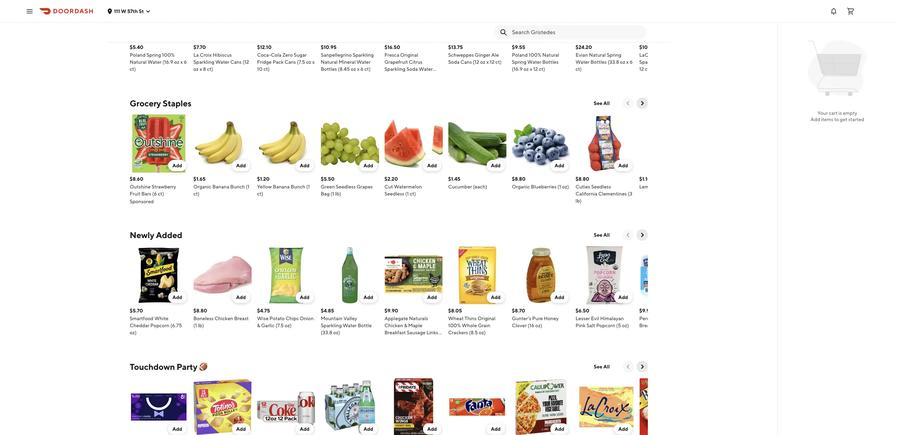 Task type: locate. For each thing, give the bounding box(es) containing it.
pink
[[576, 323, 586, 328]]

1 horizontal spatial bunch
[[291, 184, 306, 190]]

lesser
[[576, 316, 590, 321]]

previous button of carousel image
[[625, 100, 632, 107], [625, 231, 632, 238]]

cola
[[271, 52, 282, 58]]

organic banana bunch (1 ct) image
[[194, 114, 252, 173]]

2 previous button of carousel image from the top
[[625, 231, 632, 238]]

1 poland from the left
[[130, 52, 146, 58]]

add for cuties seedless california clementines (3 lb) image
[[619, 163, 629, 168]]

$5.40 poland spring 100% natural water (16.9 oz x 6 ct)
[[130, 44, 187, 72]]

blueberries
[[531, 184, 557, 190]]

links
[[427, 330, 439, 335]]

1 horizontal spatial soda
[[449, 59, 460, 65]]

water inside $10.95 lacroix tangerine sparkling water (12 oz x 12 ct)
[[662, 59, 676, 65]]

seedless right green
[[336, 184, 356, 190]]

grapefruit
[[385, 59, 408, 65]]

sparkling inside $4.85 mountain valley sparkling water bottle (33.8 oz)
[[321, 323, 342, 328]]

chicken up breakfast
[[385, 323, 404, 328]]

12 inside $16.50 fresca original grapefruit citrus sparkling soda water cans (12 oz x 12 ct)
[[414, 73, 419, 79]]

applegate naturals chicken & maple breakfast sausage links (7 oz) image
[[385, 246, 443, 304]]

3 see all from the top
[[594, 364, 610, 369]]

sanpellegrino sparkling natural mineral water bottles (8.45 oz x 6 ct) image
[[321, 0, 379, 41], [321, 378, 379, 435]]

$8.80
[[512, 176, 526, 182], [576, 176, 590, 182], [194, 308, 207, 313]]

lb) down california
[[576, 198, 582, 204]]

0 vertical spatial sanpellegrino sparkling natural mineral water bottles (8.45 oz x 6 ct) image
[[321, 0, 379, 41]]

seedless inside $8.80 cuties seedless california clementines (3 lb)
[[592, 184, 611, 190]]

$10.95 for $10.95 sanpellegrino sparkling natural mineral water bottles (8.45 oz x 6 ct)
[[321, 44, 337, 50]]

poland inside $5.40 poland spring 100% natural water (16.9 oz x 6 ct)
[[130, 52, 146, 58]]

(1 right bag
[[331, 191, 334, 197]]

get
[[841, 117, 848, 122]]

x inside $24.20 evian natural spring water bottles (33.8 oz x 6 ct)
[[627, 59, 629, 65]]

to
[[835, 117, 840, 122]]

0 vertical spatial (33.8
[[608, 59, 620, 65]]

2 vertical spatial see all link
[[590, 361, 614, 372]]

bottles inside $10.95 sanpellegrino sparkling natural mineral water bottles (8.45 oz x 6 ct)
[[321, 66, 337, 72]]

1 vertical spatial soda
[[407, 66, 418, 72]]

oz) down cheddar
[[130, 330, 137, 335]]

all for touchdown party 🏈
[[604, 364, 610, 369]]

$10.95 up sanpellegrino
[[321, 44, 337, 50]]

ct) inside $16.50 fresca original grapefruit citrus sparkling soda water cans (12 oz x 12 ct)
[[420, 73, 426, 79]]

fresca original grapefruit citrus sparkling soda water cans (12 oz x 12 ct) image
[[385, 0, 443, 41]]

add for schweppes ginger ale soda cans (12 oz x 12 ct) image
[[491, 31, 501, 37]]

all for newly added
[[604, 232, 610, 238]]

1 vertical spatial (16.9
[[512, 66, 523, 72]]

popcorn inside '$5.70 smartfood white cheddar popcorn (6.75 oz)'
[[151, 323, 170, 328]]

soda inside $16.50 fresca original grapefruit citrus sparkling soda water cans (12 oz x 12 ct)
[[407, 66, 418, 72]]

cans down hibiscus
[[231, 59, 242, 65]]

$9.90 up perdue
[[640, 308, 654, 313]]

items
[[822, 117, 834, 122]]

0 horizontal spatial breast
[[234, 316, 249, 321]]

bunch
[[230, 184, 245, 190], [291, 184, 306, 190]]

0 horizontal spatial soda
[[407, 66, 418, 72]]

organic inside "$1.65 organic banana bunch (1 ct)"
[[194, 184, 212, 190]]

breast left the wise
[[234, 316, 249, 321]]

1 horizontal spatial bottles
[[543, 59, 559, 65]]

0 horizontal spatial bunch
[[230, 184, 245, 190]]

0 horizontal spatial 6
[[184, 59, 187, 65]]

6 inside $5.40 poland spring 100% natural water (16.9 oz x 6 ct)
[[184, 59, 187, 65]]

1 vertical spatial sanpellegrino sparkling natural mineral water bottles (8.45 oz x 6 ct) image
[[321, 378, 379, 435]]

natural down '$5.40'
[[130, 59, 147, 65]]

poland down $9.55
[[512, 52, 528, 58]]

banana inside $1.20 yellow banana bunch (1 ct)
[[273, 184, 290, 190]]

caulipower margherita pizza cauliflower crust (10.9 oz) image
[[512, 378, 570, 435]]

2 horizontal spatial 100%
[[529, 52, 542, 58]]

0 horizontal spatial bottles
[[321, 66, 337, 72]]

1 horizontal spatial organic
[[512, 184, 530, 190]]

next button of carousel image
[[639, 231, 646, 238], [639, 363, 646, 370]]

$9.90 for $9.90 perdue ground chicken breast (1 lb)
[[640, 308, 654, 313]]

2 vertical spatial see all
[[594, 364, 610, 369]]

1 vertical spatial next button of carousel image
[[639, 363, 646, 370]]

2 popcorn from the left
[[597, 323, 616, 328]]

breast down perdue
[[640, 323, 654, 328]]

1 horizontal spatial (33.8
[[608, 59, 620, 65]]

ct) inside $12.10 coca-cola zero sugar fridge pack cans (7.5 oz x 10 ct)
[[264, 66, 270, 72]]

$8.80 inside $8.80 organic blueberries (1 oz)
[[512, 176, 526, 182]]

soda
[[449, 59, 460, 65], [407, 66, 418, 72]]

1 see from the top
[[594, 100, 603, 106]]

cheddar
[[130, 323, 150, 328]]

wise potato chips onion & garlic (7.5 oz) image
[[257, 246, 315, 304]]

(1 down boneless in the left of the page
[[194, 323, 197, 328]]

bunch left yellow
[[230, 184, 245, 190]]

(1 inside $9.90 perdue ground chicken breast (1 lb)
[[655, 323, 659, 328]]

wheat thins original 100% whole grain crackers (8.5 oz) image
[[449, 246, 507, 304]]

0 horizontal spatial $8.80
[[194, 308, 207, 313]]

add for outshine strawberry fruit bars (6 ct) image
[[173, 163, 182, 168]]

la
[[194, 52, 199, 58]]

x inside $10.95 lacroix tangerine sparkling water (12 oz x 12 ct)
[[690, 59, 693, 65]]

oz
[[174, 59, 180, 65], [306, 59, 312, 65], [481, 59, 486, 65], [621, 59, 626, 65], [684, 59, 689, 65], [194, 66, 199, 72], [351, 66, 356, 72], [524, 66, 529, 72], [404, 73, 410, 79]]

1 popcorn from the left
[[151, 323, 170, 328]]

0 horizontal spatial (33.8
[[321, 330, 332, 335]]

(1
[[246, 184, 250, 190], [307, 184, 310, 190], [558, 184, 562, 190], [656, 184, 660, 190], [331, 191, 334, 197], [406, 191, 409, 197], [194, 323, 197, 328], [655, 323, 659, 328]]

oz) down chips
[[285, 323, 292, 328]]

add for organic banana bunch (1 ct) image
[[236, 163, 246, 168]]

0 vertical spatial next button of carousel image
[[639, 231, 646, 238]]

$1.45
[[449, 176, 461, 182]]

poland 100% natural spring water bottles (16.9 oz x 12 ct) image
[[512, 0, 570, 41]]

1 horizontal spatial 100%
[[449, 323, 461, 328]]

2 vertical spatial all
[[604, 364, 610, 369]]

1 horizontal spatial $8.80
[[512, 176, 526, 182]]

(1 inside $2.20 cut watermelon seedless (1 ct)
[[406, 191, 409, 197]]

0 horizontal spatial organic
[[194, 184, 212, 190]]

0 vertical spatial breast
[[234, 316, 249, 321]]

chicken
[[215, 316, 233, 321], [676, 316, 694, 321], [385, 323, 404, 328]]

2 horizontal spatial bottles
[[591, 59, 607, 65]]

2 poland from the left
[[512, 52, 528, 58]]

(1 down watermelon
[[406, 191, 409, 197]]

spring right evian
[[607, 52, 622, 58]]

poland inside $9.55 poland 100% natural spring water bottles (16.9 oz x 12 ct)
[[512, 52, 528, 58]]

next button of carousel image
[[639, 100, 646, 107]]

1 & from the left
[[257, 323, 260, 328]]

(1 left yellow
[[246, 184, 250, 190]]

100% down poland 100% natural spring water bottles (16.9 oz x 12 ct) image
[[529, 52, 542, 58]]

1 horizontal spatial (16.9
[[512, 66, 523, 72]]

popcorn down white
[[151, 323, 170, 328]]

oz) down mountain
[[333, 330, 340, 335]]

0 horizontal spatial original
[[401, 52, 419, 58]]

spring
[[147, 52, 161, 58], [607, 52, 622, 58], [512, 59, 527, 65]]

100%
[[162, 52, 175, 58], [529, 52, 542, 58], [449, 323, 461, 328]]

natural down sanpellegrino
[[321, 59, 338, 65]]

california
[[576, 191, 598, 197]]

1 horizontal spatial (7.5
[[297, 59, 305, 65]]

(33.8 for oz
[[608, 59, 620, 65]]

pure
[[533, 316, 543, 321]]

2 horizontal spatial seedless
[[592, 184, 611, 190]]

(12 inside "$7.70 la croix hibiscus sparkling water cans (12 oz x 8 ct)"
[[243, 59, 249, 65]]

cuties
[[576, 184, 591, 190]]

1 horizontal spatial banana
[[273, 184, 290, 190]]

bunch left green
[[291, 184, 306, 190]]

lb) down boneless in the left of the page
[[198, 323, 204, 328]]

popcorn down himalayan
[[597, 323, 616, 328]]

$9.55
[[512, 44, 526, 50]]

1 all from the top
[[604, 100, 610, 106]]

chicken right ground
[[676, 316, 694, 321]]

lb) for green
[[335, 191, 341, 197]]

see all
[[594, 100, 610, 106], [594, 232, 610, 238], [594, 364, 610, 369]]

cut watermelon seedless (1 ct) image
[[385, 114, 443, 173]]

1 horizontal spatial popcorn
[[597, 323, 616, 328]]

1 vertical spatial breast
[[640, 323, 654, 328]]

cans inside $13.75 schweppes ginger ale soda cans (12 oz x 12 ct)
[[461, 59, 472, 65]]

(5
[[617, 323, 622, 328]]

(12 inside $16.50 fresca original grapefruit citrus sparkling soda water cans (12 oz x 12 ct)
[[397, 73, 404, 79]]

zero
[[283, 52, 293, 58]]

sparkling inside $10.95 sanpellegrino sparkling natural mineral water bottles (8.45 oz x 6 ct)
[[353, 52, 374, 58]]

add for mountain valley sparkling water bottle (33.8 oz) image
[[364, 294, 374, 300]]

fanta orange soda cans (12 oz x 12 ct) image
[[449, 378, 507, 435]]

2 banana from the left
[[273, 184, 290, 190]]

0 vertical spatial (16.9
[[163, 59, 173, 65]]

fresca
[[385, 52, 400, 58]]

2 vertical spatial see
[[594, 364, 603, 369]]

2 $10.95 from the left
[[640, 44, 656, 50]]

1 vertical spatial original
[[478, 316, 496, 321]]

1 vertical spatial see all link
[[590, 229, 614, 241]]

0 horizontal spatial 100%
[[162, 52, 175, 58]]

1 vertical spatial (7.5
[[276, 323, 284, 328]]

(12 down tangerine
[[677, 59, 683, 65]]

add for the 'applegate naturals chicken & maple breakfast sausage links (7 oz)' image
[[428, 294, 437, 300]]

bunch for organic banana bunch (1 ct)
[[230, 184, 245, 190]]

bunch inside $1.20 yellow banana bunch (1 ct)
[[291, 184, 306, 190]]

poland down '$5.40'
[[130, 52, 146, 58]]

$2.20
[[385, 176, 398, 182]]

6
[[184, 59, 187, 65], [630, 59, 633, 65], [361, 66, 364, 72]]

cans
[[231, 59, 242, 65], [285, 59, 296, 65], [461, 59, 472, 65], [385, 73, 396, 79]]

3 see all link from the top
[[590, 361, 614, 372]]

1 bunch from the left
[[230, 184, 245, 190]]

evian
[[576, 52, 589, 58]]

natural inside $24.20 evian natural spring water bottles (33.8 oz x 6 ct)
[[589, 52, 606, 58]]

1 banana from the left
[[213, 184, 229, 190]]

6 inside $24.20 evian natural spring water bottles (33.8 oz x 6 ct)
[[630, 59, 633, 65]]

(1 inside $1.20 yellow banana bunch (1 ct)
[[307, 184, 310, 190]]

perdue
[[640, 316, 656, 321]]

0 vertical spatial soda
[[449, 59, 460, 65]]

oz) right (7
[[390, 337, 397, 342]]

1 next button of carousel image from the top
[[639, 231, 646, 238]]

2 all from the top
[[604, 232, 610, 238]]

sparkling down lacroix
[[640, 59, 661, 65]]

$24.20
[[576, 44, 593, 50]]

banana inside "$1.65 organic banana bunch (1 ct)"
[[213, 184, 229, 190]]

1 horizontal spatial original
[[478, 316, 496, 321]]

1 $9.90 from the left
[[385, 308, 399, 313]]

(7.5 down "potato"
[[276, 323, 284, 328]]

$9.90 up applegate
[[385, 308, 399, 313]]

sparkling up 8
[[194, 59, 215, 65]]

0 horizontal spatial seedless
[[336, 184, 356, 190]]

2 horizontal spatial 6
[[630, 59, 633, 65]]

1 horizontal spatial $9.90
[[640, 308, 654, 313]]

$9.90 applegate naturals chicken & maple breakfast sausage links (7 oz)
[[385, 308, 439, 342]]

0 vertical spatial original
[[401, 52, 419, 58]]

$4.85
[[321, 308, 334, 313]]

0 vertical spatial see all
[[594, 100, 610, 106]]

chicken inside $9.90 perdue ground chicken breast (1 lb)
[[676, 316, 694, 321]]

0 horizontal spatial $9.90
[[385, 308, 399, 313]]

organic inside $8.80 organic blueberries (1 oz)
[[512, 184, 530, 190]]

$2.20 cut watermelon seedless (1 ct)
[[385, 176, 422, 197]]

Search Gristedes search field
[[512, 29, 641, 36]]

0 horizontal spatial popcorn
[[151, 323, 170, 328]]

soda down schweppes
[[449, 59, 460, 65]]

yellow banana bunch (1 ct) image
[[257, 114, 315, 173]]

1 horizontal spatial $10.95
[[640, 44, 656, 50]]

1 horizontal spatial poland
[[512, 52, 528, 58]]

oz inside $13.75 schweppes ginger ale soda cans (12 oz x 12 ct)
[[481, 59, 486, 65]]

$10.95 up lacroix
[[640, 44, 656, 50]]

1 previous button of carousel image from the top
[[625, 100, 632, 107]]

(33.8 inside $24.20 evian natural spring water bottles (33.8 oz x 6 ct)
[[608, 59, 620, 65]]

lb) right bag
[[335, 191, 341, 197]]

1 see all from the top
[[594, 100, 610, 106]]

2 $9.90 from the left
[[640, 308, 654, 313]]

lb) inside $5.50 green seedless grapes bag (1 lb)
[[335, 191, 341, 197]]

add
[[491, 31, 501, 37], [555, 31, 565, 37], [811, 117, 821, 122], [173, 163, 182, 168], [236, 163, 246, 168], [300, 163, 310, 168], [364, 163, 374, 168], [428, 163, 437, 168], [491, 163, 501, 168], [555, 163, 565, 168], [619, 163, 629, 168], [173, 294, 182, 300], [236, 294, 246, 300], [300, 294, 310, 300], [364, 294, 374, 300], [428, 294, 437, 300], [491, 294, 501, 300], [555, 294, 565, 300], [619, 294, 629, 300], [173, 426, 182, 432], [236, 426, 246, 432], [300, 426, 310, 432], [364, 426, 374, 432], [428, 426, 437, 432], [491, 426, 501, 432], [555, 426, 565, 432], [619, 426, 629, 432]]

soda down the citrus at the top
[[407, 66, 418, 72]]

grain
[[478, 323, 491, 328]]

organic left 'blueberries'
[[512, 184, 530, 190]]

seedless for grapes
[[336, 184, 356, 190]]

(7.5 down sugar
[[297, 59, 305, 65]]

2 horizontal spatial $8.80
[[576, 176, 590, 182]]

whole
[[462, 323, 477, 328]]

(12 down grapefruit
[[397, 73, 404, 79]]

1 horizontal spatial &
[[404, 323, 408, 328]]

0 vertical spatial all
[[604, 100, 610, 106]]

0 horizontal spatial (7.5
[[276, 323, 284, 328]]

0 vertical spatial previous button of carousel image
[[625, 100, 632, 107]]

(12 left fridge
[[243, 59, 249, 65]]

oz) right '(5'
[[623, 323, 629, 328]]

100% left la on the top left of page
[[162, 52, 175, 58]]

3 see from the top
[[594, 364, 603, 369]]

1 vertical spatial see
[[594, 232, 603, 238]]

original up grain
[[478, 316, 496, 321]]

& left maple
[[404, 323, 408, 328]]

$8.80 for $8.80 cuties seedless california clementines (3 lb)
[[576, 176, 590, 182]]

spring down $9.55
[[512, 59, 527, 65]]

1 horizontal spatial breast
[[640, 323, 654, 328]]

oz) down pure
[[536, 323, 543, 328]]

2 see all from the top
[[594, 232, 610, 238]]

12 inside $9.55 poland 100% natural spring water bottles (16.9 oz x 12 ct)
[[534, 66, 538, 72]]

2 see from the top
[[594, 232, 603, 238]]

0 horizontal spatial $10.95
[[321, 44, 337, 50]]

(7
[[385, 337, 389, 342]]

& down the wise
[[257, 323, 260, 328]]

poland spring 100% natural water (16.9 oz x 6 ct) image
[[130, 0, 188, 41]]

$8.80 inside the $8.80 boneless chicken breast (1 lb)
[[194, 308, 207, 313]]

organic
[[194, 184, 212, 190], [512, 184, 530, 190]]

add for fanta orange soda cans (12 oz x 12 ct) image in the bottom of the page
[[491, 426, 501, 432]]

clover
[[512, 323, 527, 328]]

breast
[[234, 316, 249, 321], [640, 323, 654, 328]]

seedless up the "clementines"
[[592, 184, 611, 190]]

2 see all link from the top
[[590, 229, 614, 241]]

la croix hibiscus sparkling water cans (12 oz x 8 ct) image
[[194, 0, 252, 41]]

1 see all link from the top
[[590, 98, 614, 109]]

$4.75
[[257, 308, 270, 313]]

(1 right 'blueberries'
[[558, 184, 562, 190]]

oz) down grain
[[479, 330, 486, 335]]

1 organic from the left
[[194, 184, 212, 190]]

gunter's pure honey clover (16 oz) image
[[512, 246, 570, 304]]

oz) left cuties
[[563, 184, 570, 190]]

all
[[604, 100, 610, 106], [604, 232, 610, 238], [604, 364, 610, 369]]

$8.80 inside $8.80 cuties seedless california clementines (3 lb)
[[576, 176, 590, 182]]

$8.80 for $8.80 boneless chicken breast (1 lb)
[[194, 308, 207, 313]]

100% inside $8.05 wheat thins original 100% whole grain crackers (8.5 oz)
[[449, 323, 461, 328]]

bunch inside "$1.65 organic banana bunch (1 ct)"
[[230, 184, 245, 190]]

seedless inside $2.20 cut watermelon seedless (1 ct)
[[385, 191, 405, 197]]

add for the boneless chicken breast (1 lb) image
[[236, 294, 246, 300]]

lb) inside $9.90 perdue ground chicken breast (1 lb)
[[660, 323, 666, 328]]

notification bell image
[[830, 7, 839, 15]]

$8.80 cuties seedless california clementines (3 lb)
[[576, 176, 633, 204]]

0 vertical spatial see all link
[[590, 98, 614, 109]]

(33.8
[[608, 59, 620, 65], [321, 330, 332, 335]]

1 horizontal spatial 6
[[361, 66, 364, 72]]

$1.65 organic banana bunch (1 ct)
[[194, 176, 250, 197]]

x inside "$7.70 la croix hibiscus sparkling water cans (12 oz x 8 ct)"
[[200, 66, 202, 72]]

add for tgi fridays honey bbq chicken wings (9 oz) image in the left bottom of the page
[[428, 426, 437, 432]]

chicken inside $9.90 applegate naturals chicken & maple breakfast sausage links (7 oz)
[[385, 323, 404, 328]]

0 horizontal spatial chicken
[[215, 316, 233, 321]]

newly added
[[130, 230, 182, 240]]

oz) inside '$5.70 smartfood white cheddar popcorn (6.75 oz)'
[[130, 330, 137, 335]]

$1.45 cucumber (each)
[[449, 176, 488, 190]]

natural left evian
[[543, 52, 560, 58]]

soda inside $13.75 schweppes ginger ale soda cans (12 oz x 12 ct)
[[449, 59, 460, 65]]

oz)
[[563, 184, 570, 190], [285, 323, 292, 328], [536, 323, 543, 328], [623, 323, 629, 328], [130, 330, 137, 335], [333, 330, 340, 335], [479, 330, 486, 335], [390, 337, 397, 342]]

3 all from the top
[[604, 364, 610, 369]]

$10.95 inside $10.95 sanpellegrino sparkling natural mineral water bottles (8.45 oz x 6 ct)
[[321, 44, 337, 50]]

1 vertical spatial all
[[604, 232, 610, 238]]

sparkling up mineral
[[353, 52, 374, 58]]

add for poland 100% natural spring water bottles (16.9 oz x 12 ct) image
[[555, 31, 565, 37]]

cans inside $12.10 coca-cola zero sugar fridge pack cans (7.5 oz x 10 ct)
[[285, 59, 296, 65]]

cans down schweppes
[[461, 59, 472, 65]]

lb) for perdue
[[660, 323, 666, 328]]

natural inside $5.40 poland spring 100% natural water (16.9 oz x 6 ct)
[[130, 59, 147, 65]]

$8.70
[[512, 308, 526, 313]]

organic down $1.65
[[194, 184, 212, 190]]

water
[[148, 59, 162, 65], [216, 59, 230, 65], [357, 59, 371, 65], [528, 59, 542, 65], [576, 59, 590, 65], [662, 59, 676, 65], [419, 66, 433, 72], [343, 323, 357, 328]]

0 horizontal spatial (16.9
[[163, 59, 173, 65]]

0 horizontal spatial spring
[[147, 52, 161, 58]]

empty retail cart image
[[805, 35, 871, 101]]

organic for $1.65
[[194, 184, 212, 190]]

see all link for newly added
[[590, 229, 614, 241]]

add for 'cucumber (each)' image in the top of the page
[[491, 163, 501, 168]]

lb) inside $8.80 cuties seedless california clementines (3 lb)
[[576, 198, 582, 204]]

(12 down ginger
[[473, 59, 480, 65]]

cans down zero
[[285, 59, 296, 65]]

bars
[[142, 191, 151, 197]]

1 vertical spatial see all
[[594, 232, 610, 238]]

oz) inside $8.05 wheat thins original 100% whole grain crackers (8.5 oz)
[[479, 330, 486, 335]]

0 vertical spatial (7.5
[[297, 59, 305, 65]]

banana
[[213, 184, 229, 190], [273, 184, 290, 190]]

cucumber
[[449, 184, 472, 190]]

(33.8 inside $4.85 mountain valley sparkling water bottle (33.8 oz)
[[321, 330, 332, 335]]

0 horizontal spatial poland
[[130, 52, 146, 58]]

1 vertical spatial (33.8
[[321, 330, 332, 335]]

add for "wise potato chips onion & garlic (7.5 oz)" image
[[300, 294, 310, 300]]

100% down wheat
[[449, 323, 461, 328]]

seedless down cut in the left of the page
[[385, 191, 405, 197]]

bottle
[[358, 323, 372, 328]]

organic blueberries (1 oz) image
[[512, 114, 570, 173]]

oz inside $5.40 poland spring 100% natural water (16.9 oz x 6 ct)
[[174, 59, 180, 65]]

cuties seedless california clementines (3 lb) image
[[576, 114, 634, 173]]

see for touchdown party 🏈
[[594, 364, 603, 369]]

2 sanpellegrino sparkling natural mineral water bottles (8.45 oz x 6 ct) image from the top
[[321, 378, 379, 435]]

see
[[594, 100, 603, 106], [594, 232, 603, 238], [594, 364, 603, 369]]

see all link
[[590, 98, 614, 109], [590, 229, 614, 241], [590, 361, 614, 372]]

sparkling down grapefruit
[[385, 66, 406, 72]]

(1 down ground
[[655, 323, 659, 328]]

0 horizontal spatial banana
[[213, 184, 229, 190]]

0 horizontal spatial &
[[257, 323, 260, 328]]

chicken for perdue ground chicken breast (1 lb)
[[676, 316, 694, 321]]

smartfood
[[130, 316, 154, 321]]

sparkling down mountain
[[321, 323, 342, 328]]

sausage
[[407, 330, 426, 335]]

6 for $5.40 poland spring 100% natural water (16.9 oz x 6 ct)
[[184, 59, 187, 65]]

spring down poland spring 100% natural water (16.9 oz x 6 ct) image
[[147, 52, 161, 58]]

$1.20
[[257, 176, 270, 182]]

(1 left green
[[307, 184, 310, 190]]

original up the citrus at the top
[[401, 52, 419, 58]]

2 organic from the left
[[512, 184, 530, 190]]

1 horizontal spatial spring
[[512, 59, 527, 65]]

mountain valley sparkling water bottle (33.8 oz) image
[[321, 246, 379, 304]]

2 next button of carousel image from the top
[[639, 363, 646, 370]]

wheat
[[449, 316, 464, 321]]

(6.75
[[171, 323, 182, 328]]

strawberry
[[152, 184, 176, 190]]

2 bunch from the left
[[291, 184, 306, 190]]

x inside $10.95 sanpellegrino sparkling natural mineral water bottles (8.45 oz x 6 ct)
[[357, 66, 360, 72]]

$9.90 inside $9.90 applegate naturals chicken & maple breakfast sausage links (7 oz)
[[385, 308, 399, 313]]

1 $10.95 from the left
[[321, 44, 337, 50]]

cans down grapefruit
[[385, 73, 396, 79]]

wise
[[257, 316, 269, 321]]

poland for $9.55
[[512, 52, 528, 58]]

(1 right lemon
[[656, 184, 660, 190]]

natural right evian
[[589, 52, 606, 58]]

outshine strawberry fruit bars (6 ct) image
[[130, 114, 188, 173]]

x inside $12.10 coca-cola zero sugar fridge pack cans (7.5 oz x 10 ct)
[[313, 59, 315, 65]]

boneless chicken breast (1 lb) image
[[194, 246, 252, 304]]

1 horizontal spatial seedless
[[385, 191, 405, 197]]

0 vertical spatial see
[[594, 100, 603, 106]]

chicken right boneless in the left of the page
[[215, 316, 233, 321]]

1 vertical spatial previous button of carousel image
[[625, 231, 632, 238]]

2 horizontal spatial spring
[[607, 52, 622, 58]]

oz inside $24.20 evian natural spring water bottles (33.8 oz x 6 ct)
[[621, 59, 626, 65]]

oz) inside $4.75 wise potato chips onion & garlic (7.5 oz)
[[285, 323, 292, 328]]

&
[[257, 323, 260, 328], [404, 323, 408, 328]]

2 horizontal spatial chicken
[[676, 316, 694, 321]]

$9.90 inside $9.90 perdue ground chicken breast (1 lb)
[[640, 308, 654, 313]]

schweppes ginger ale soda cans (12 oz x 12 ct) image
[[449, 0, 507, 41]]

2 & from the left
[[404, 323, 408, 328]]

ct) inside $8.60 outshine strawberry fruit bars (6 ct) sponsored
[[158, 191, 164, 197]]

evian natural spring water bottles (33.8 oz x 6 ct) image
[[576, 0, 634, 41]]

spring inside $9.55 poland 100% natural spring water bottles (16.9 oz x 12 ct)
[[512, 59, 527, 65]]

1 horizontal spatial chicken
[[385, 323, 404, 328]]

lb) down ground
[[660, 323, 666, 328]]

bottles inside $9.55 poland 100% natural spring water bottles (16.9 oz x 12 ct)
[[543, 59, 559, 65]]



Task type: describe. For each thing, give the bounding box(es) containing it.
$8.60 outshine strawberry fruit bars (6 ct) sponsored
[[130, 176, 176, 204]]

outshine
[[130, 184, 151, 190]]

add for lesser evil himalayan pink salt popcorn (5 oz) image
[[619, 294, 629, 300]]

oz) inside $8.80 organic blueberries (1 oz)
[[563, 184, 570, 190]]

see all for touchdown party 🏈
[[594, 364, 610, 369]]

oz) inside $6.50 lesser evil himalayan pink salt popcorn (5 oz)
[[623, 323, 629, 328]]

cucumber (each) image
[[449, 114, 507, 173]]

lacroix
[[640, 52, 657, 58]]

oz inside $12.10 coca-cola zero sugar fridge pack cans (7.5 oz x 10 ct)
[[306, 59, 312, 65]]

is
[[839, 110, 843, 116]]

lb) for cuties
[[576, 198, 582, 204]]

seedless for california
[[592, 184, 611, 190]]

chips
[[286, 316, 299, 321]]

clementines
[[599, 191, 627, 197]]

natural inside $9.55 poland 100% natural spring water bottles (16.9 oz x 12 ct)
[[543, 52, 560, 58]]

111
[[114, 8, 120, 14]]

oz inside $9.55 poland 100% natural spring water bottles (16.9 oz x 12 ct)
[[524, 66, 529, 72]]

valley
[[344, 316, 357, 321]]

$8.70 gunter's pure honey clover (16 oz)
[[512, 308, 559, 328]]

(1 inside $5.50 green seedless grapes bag (1 lb)
[[331, 191, 334, 197]]

(7.5 inside $12.10 coca-cola zero sugar fridge pack cans (7.5 oz x 10 ct)
[[297, 59, 305, 65]]

(16.9 inside $9.55 poland 100% natural spring water bottles (16.9 oz x 12 ct)
[[512, 66, 523, 72]]

banana for yellow
[[273, 184, 290, 190]]

sparkling inside $10.95 lacroix tangerine sparkling water (12 oz x 12 ct)
[[640, 59, 661, 65]]

white
[[155, 316, 169, 321]]

bottles for sparkling
[[321, 66, 337, 72]]

add for smartfood white cheddar popcorn (6.75 oz) image
[[173, 294, 182, 300]]

next button of carousel image for touchdown party 🏈
[[639, 363, 646, 370]]

6 inside $10.95 sanpellegrino sparkling natural mineral water bottles (8.45 oz x 6 ct)
[[361, 66, 364, 72]]

(3
[[628, 191, 633, 197]]

$13.75 schweppes ginger ale soda cans (12 oz x 12 ct)
[[449, 44, 502, 65]]

bubly blackberry sparkling water cans (12 oz x 8 ct) image
[[130, 378, 188, 435]]

original inside $16.50 fresca original grapefruit citrus sparkling soda water cans (12 oz x 12 ct)
[[401, 52, 419, 58]]

see all for newly added
[[594, 232, 610, 238]]

(12 inside $13.75 schweppes ginger ale soda cans (12 oz x 12 ct)
[[473, 59, 480, 65]]

breast inside $9.90 perdue ground chicken breast (1 lb)
[[640, 323, 654, 328]]

$12.10 coca-cola zero sugar fridge pack cans (7.5 oz x 10 ct)
[[257, 44, 315, 72]]

$10.95 for $10.95 lacroix tangerine sparkling water (12 oz x 12 ct)
[[640, 44, 656, 50]]

sparkling inside $16.50 fresca original grapefruit citrus sparkling soda water cans (12 oz x 12 ct)
[[385, 66, 406, 72]]

oz inside $16.50 fresca original grapefruit citrus sparkling soda water cans (12 oz x 12 ct)
[[404, 73, 410, 79]]

$8.80 for $8.80 organic blueberries (1 oz)
[[512, 176, 526, 182]]

$1.20 yellow banana bunch (1 ct)
[[257, 176, 310, 197]]

green
[[321, 184, 335, 190]]

grocery staples link
[[130, 98, 192, 109]]

ct) inside "$1.65 organic banana bunch (1 ct)"
[[194, 191, 200, 197]]

add for first sanpellegrino sparkling natural mineral water bottles (8.45 oz x 6 ct) image from the bottom of the page
[[364, 426, 374, 432]]

12 inside $10.95 lacroix tangerine sparkling water (12 oz x 12 ct)
[[640, 66, 645, 72]]

ct) inside $10.95 sanpellegrino sparkling natural mineral water bottles (8.45 oz x 6 ct)
[[365, 66, 371, 72]]

previous button of carousel image for added
[[625, 231, 632, 238]]

oz) inside $4.85 mountain valley sparkling water bottle (33.8 oz)
[[333, 330, 340, 335]]

onion
[[300, 316, 314, 321]]

10
[[257, 66, 263, 72]]

la croix peach pear sparkling water cans (12 oz x 12 ct) image
[[576, 378, 634, 435]]

breast inside the $8.80 boneless chicken breast (1 lb)
[[234, 316, 249, 321]]

oz) inside $9.90 applegate naturals chicken & maple breakfast sausage links (7 oz)
[[390, 337, 397, 342]]

100% inside $5.40 poland spring 100% natural water (16.9 oz x 6 ct)
[[162, 52, 175, 58]]

ct) inside "$7.70 la croix hibiscus sparkling water cans (12 oz x 8 ct)"
[[207, 66, 213, 72]]

12 inside $13.75 schweppes ginger ale soda cans (12 oz x 12 ct)
[[490, 59, 495, 65]]

$16.50
[[385, 44, 401, 50]]

x inside $5.40 poland spring 100% natural water (16.9 oz x 6 ct)
[[181, 59, 183, 65]]

$4.75 wise potato chips onion & garlic (7.5 oz)
[[257, 308, 314, 328]]

newly added link
[[130, 229, 182, 241]]

mineral
[[339, 59, 356, 65]]

$8.80 boneless chicken breast (1 lb)
[[194, 308, 249, 328]]

hibiscus
[[213, 52, 232, 58]]

add for 'la croix peach pear sparkling water cans (12 oz x 12 ct)' image
[[619, 426, 629, 432]]

natural inside $10.95 sanpellegrino sparkling natural mineral water bottles (8.45 oz x 6 ct)
[[321, 59, 338, 65]]

previous button of carousel image
[[625, 363, 632, 370]]

$4.85 mountain valley sparkling water bottle (33.8 oz)
[[321, 308, 372, 335]]

111 w 57th st button
[[107, 8, 151, 14]]

(16.9 inside $5.40 poland spring 100% natural water (16.9 oz x 6 ct)
[[163, 59, 173, 65]]

$1.65
[[194, 176, 206, 182]]

(1 inside $8.80 organic blueberries (1 oz)
[[558, 184, 562, 190]]

cut
[[385, 184, 393, 190]]

ct) inside $13.75 schweppes ginger ale soda cans (12 oz x 12 ct)
[[496, 59, 502, 65]]

see all link for grocery staples
[[590, 98, 614, 109]]

spring inside $24.20 evian natural spring water bottles (33.8 oz x 6 ct)
[[607, 52, 622, 58]]

chicken for applegate naturals chicken & maple breakfast sausage links (7 oz)
[[385, 323, 404, 328]]

grocery staples
[[130, 98, 192, 108]]

coca-cola zero sugar fridge pack cans (7.5 oz x 10 ct) image
[[257, 0, 315, 41]]

cart
[[830, 110, 838, 116]]

thins
[[465, 316, 477, 321]]

empty
[[844, 110, 858, 116]]

poland for $5.40
[[130, 52, 146, 58]]

x inside $16.50 fresca original grapefruit citrus sparkling soda water cans (12 oz x 12 ct)
[[411, 73, 413, 79]]

$8.05
[[449, 308, 462, 313]]

started
[[849, 117, 865, 122]]

previous button of carousel image for staples
[[625, 100, 632, 107]]

water inside $5.40 poland spring 100% natural water (16.9 oz x 6 ct)
[[148, 59, 162, 65]]

potato
[[270, 316, 285, 321]]

bunch for yellow banana bunch (1 ct)
[[291, 184, 306, 190]]

0 items, open order cart image
[[847, 7, 856, 15]]

ginger
[[475, 52, 491, 58]]

x inside $13.75 schweppes ginger ale soda cans (12 oz x 12 ct)
[[487, 59, 489, 65]]

water inside $9.55 poland 100% natural spring water bottles (16.9 oz x 12 ct)
[[528, 59, 542, 65]]

banana for organic
[[213, 184, 229, 190]]

grapes
[[357, 184, 373, 190]]

touchdown
[[130, 362, 175, 372]]

add for organic blueberries (1 oz) image
[[555, 163, 565, 168]]

add for totino's pepperoni pizza rolls (7.5 oz) image
[[236, 426, 246, 432]]

your
[[818, 110, 829, 116]]

(8.45
[[338, 66, 350, 72]]

all for grocery staples
[[604, 100, 610, 106]]

newly
[[130, 230, 154, 240]]

water inside "$7.70 la croix hibiscus sparkling water cans (12 oz x 8 ct)"
[[216, 59, 230, 65]]

oz inside $10.95 sanpellegrino sparkling natural mineral water bottles (8.45 oz x 6 ct)
[[351, 66, 356, 72]]

cans inside $16.50 fresca original grapefruit citrus sparkling soda water cans (12 oz x 12 ct)
[[385, 73, 396, 79]]

breakfast
[[385, 330, 406, 335]]

add for diet coke soda cans (12 oz x 12 ct) image
[[300, 426, 310, 432]]

$5.50
[[321, 176, 335, 182]]

touchdown party 🏈
[[130, 362, 208, 372]]

watermelon
[[394, 184, 422, 190]]

schweppes
[[449, 52, 474, 58]]

$10.95 sanpellegrino sparkling natural mineral water bottles (8.45 oz x 6 ct)
[[321, 44, 374, 72]]

(1 inside "$1.65 organic banana bunch (1 ct)"
[[246, 184, 250, 190]]

& inside $4.75 wise potato chips onion & garlic (7.5 oz)
[[257, 323, 260, 328]]

sugar
[[294, 52, 307, 58]]

diet coke soda cans (12 oz x 12 ct) image
[[257, 378, 315, 435]]

pack
[[273, 59, 284, 65]]

ct) inside $2.20 cut watermelon seedless (1 ct)
[[410, 191, 416, 197]]

applegate
[[385, 316, 408, 321]]

$7.70 la croix hibiscus sparkling water cans (12 oz x 8 ct)
[[194, 44, 249, 72]]

add for bubly blackberry sparkling water cans (12 oz x 8 ct) image at the bottom left
[[173, 426, 182, 432]]

lb) inside the $8.80 boneless chicken breast (1 lb)
[[198, 323, 204, 328]]

ct) inside $1.10 lemon (1 ct)
[[661, 184, 667, 190]]

himalayan
[[601, 316, 624, 321]]

see all link for touchdown party 🏈
[[590, 361, 614, 372]]

$8.80 organic blueberries (1 oz)
[[512, 176, 570, 190]]

tgi fridays honey bbq chicken wings (9 oz) image
[[385, 378, 443, 435]]

x inside $9.55 poland 100% natural spring water bottles (16.9 oz x 12 ct)
[[530, 66, 533, 72]]

$9.90 for $9.90 applegate naturals chicken & maple breakfast sausage links (7 oz)
[[385, 308, 399, 313]]

chicken inside the $8.80 boneless chicken breast (1 lb)
[[215, 316, 233, 321]]

open menu image
[[25, 7, 34, 15]]

bottles for 100%
[[543, 59, 559, 65]]

st
[[139, 8, 144, 14]]

ct) inside $5.40 poland spring 100% natural water (16.9 oz x 6 ct)
[[130, 66, 136, 72]]

$24.20 evian natural spring water bottles (33.8 oz x 6 ct)
[[576, 44, 633, 72]]

100% inside $9.55 poland 100% natural spring water bottles (16.9 oz x 12 ct)
[[529, 52, 542, 58]]

see all for grocery staples
[[594, 100, 610, 106]]

(7.5 inside $4.75 wise potato chips onion & garlic (7.5 oz)
[[276, 323, 284, 328]]

add for 'cut watermelon seedless (1 ct)' image
[[428, 163, 437, 168]]

cans inside "$7.70 la croix hibiscus sparkling water cans (12 oz x 8 ct)"
[[231, 59, 242, 65]]

add for yellow banana bunch (1 ct) image
[[300, 163, 310, 168]]

coca-
[[257, 52, 271, 58]]

$13.75
[[449, 44, 463, 50]]

oz) inside $8.70 gunter's pure honey clover (16 oz)
[[536, 323, 543, 328]]

green seedless grapes bag (1 lb) image
[[321, 114, 379, 173]]

(16
[[528, 323, 535, 328]]

organic for $8.80
[[512, 184, 530, 190]]

(33.8 for oz)
[[321, 330, 332, 335]]

water inside $16.50 fresca original grapefruit citrus sparkling soda water cans (12 oz x 12 ct)
[[419, 66, 433, 72]]

1 sanpellegrino sparkling natural mineral water bottles (8.45 oz x 6 ct) image from the top
[[321, 0, 379, 41]]

(12 inside $10.95 lacroix tangerine sparkling water (12 oz x 12 ct)
[[677, 59, 683, 65]]

crackers
[[449, 330, 468, 335]]

see for grocery staples
[[594, 100, 603, 106]]

$9.55 poland 100% natural spring water bottles (16.9 oz x 12 ct)
[[512, 44, 560, 72]]

$8.60
[[130, 176, 144, 182]]

ct) inside $10.95 lacroix tangerine sparkling water (12 oz x 12 ct)
[[646, 66, 652, 72]]

naturals
[[409, 316, 428, 321]]

ct) inside $9.55 poland 100% natural spring water bottles (16.9 oz x 12 ct)
[[539, 66, 545, 72]]

ale
[[492, 52, 499, 58]]

water inside $10.95 sanpellegrino sparkling natural mineral water bottles (8.45 oz x 6 ct)
[[357, 59, 371, 65]]

add for wheat thins original 100% whole grain crackers (8.5 oz) image
[[491, 294, 501, 300]]

lesser evil himalayan pink salt popcorn (5 oz) image
[[576, 246, 634, 304]]

$8.05 wheat thins original 100% whole grain crackers (8.5 oz)
[[449, 308, 496, 335]]

popcorn inside $6.50 lesser evil himalayan pink salt popcorn (5 oz)
[[597, 323, 616, 328]]

$1.10
[[640, 176, 651, 182]]

$9.90 perdue ground chicken breast (1 lb)
[[640, 308, 694, 328]]

smartfood white cheddar popcorn (6.75 oz) image
[[130, 246, 188, 304]]

add for caulipower margherita pizza cauliflower crust (10.9 oz) image
[[555, 426, 565, 432]]

(1 inside the $8.80 boneless chicken breast (1 lb)
[[194, 323, 197, 328]]

oz inside $10.95 lacroix tangerine sparkling water (12 oz x 12 ct)
[[684, 59, 689, 65]]

totino's pepperoni pizza rolls (7.5 oz) image
[[194, 378, 252, 435]]

ct) inside $1.20 yellow banana bunch (1 ct)
[[257, 191, 263, 197]]

spring inside $5.40 poland spring 100% natural water (16.9 oz x 6 ct)
[[147, 52, 161, 58]]

$1.10 lemon (1 ct)
[[640, 176, 667, 190]]

(1 inside $1.10 lemon (1 ct)
[[656, 184, 660, 190]]

fruit
[[130, 191, 141, 197]]

& inside $9.90 applegate naturals chicken & maple breakfast sausage links (7 oz)
[[404, 323, 408, 328]]

add for green seedless grapes bag (1 lb) image
[[364, 163, 374, 168]]

original inside $8.05 wheat thins original 100% whole grain crackers (8.5 oz)
[[478, 316, 496, 321]]

add for gunter's pure honey clover (16 oz) image
[[555, 294, 565, 300]]

6 for $24.20 evian natural spring water bottles (33.8 oz x 6 ct)
[[630, 59, 633, 65]]

see for newly added
[[594, 232, 603, 238]]

$16.50 fresca original grapefruit citrus sparkling soda water cans (12 oz x 12 ct)
[[385, 44, 433, 79]]

next button of carousel image for newly added
[[639, 231, 646, 238]]

🏈
[[199, 362, 208, 372]]

oz inside "$7.70 la croix hibiscus sparkling water cans (12 oz x 8 ct)"
[[194, 66, 199, 72]]

gunter's
[[512, 316, 532, 321]]

ct) inside $24.20 evian natural spring water bottles (33.8 oz x 6 ct)
[[576, 66, 582, 72]]

bottles inside $24.20 evian natural spring water bottles (33.8 oz x 6 ct)
[[591, 59, 607, 65]]

fridge
[[257, 59, 272, 65]]

lemon
[[640, 184, 655, 190]]

ground
[[657, 316, 675, 321]]

tangerine
[[658, 52, 681, 58]]

water inside $24.20 evian natural spring water bottles (33.8 oz x 6 ct)
[[576, 59, 590, 65]]

add inside "your cart is empty add items to get started"
[[811, 117, 821, 122]]

sanpellegrino
[[321, 52, 352, 58]]

w
[[121, 8, 126, 14]]

$6.50 lesser evil himalayan pink salt popcorn (5 oz)
[[576, 308, 629, 328]]

yellow
[[257, 184, 272, 190]]



Task type: vqa. For each thing, say whether or not it's contained in the screenshot.
$9.55
yes



